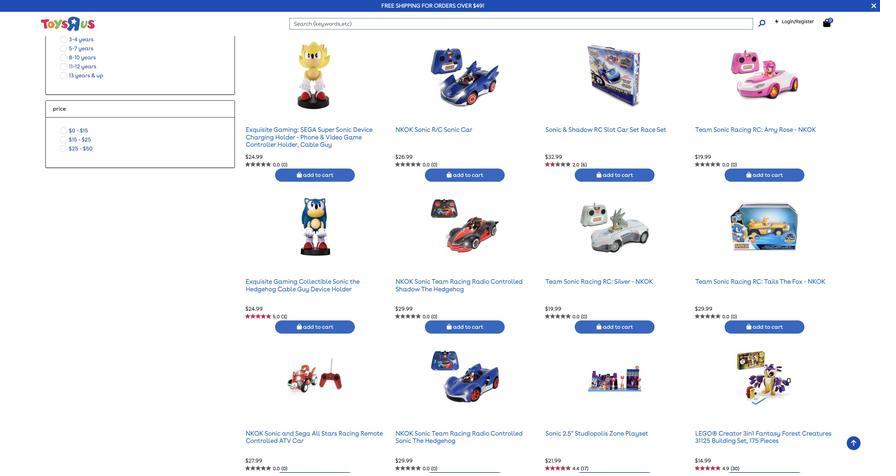 Task type: vqa. For each thing, say whether or not it's contained in the screenshot.
"2.5""
yes



Task type: describe. For each thing, give the bounding box(es) containing it.
rc: for amy
[[753, 126, 763, 133]]

sonic & shadow rc slot car set race set link
[[546, 126, 667, 133]]

3-4 years
[[69, 36, 94, 43]]

$0
[[69, 127, 75, 134]]

8-10 years button
[[58, 53, 98, 62]]

add for shopping bag icon corresponding to nkok sonic team racing radio controlled shadow the hedgehog
[[453, 324, 464, 331]]

$15 - $25 button
[[58, 135, 93, 144]]

3in1
[[744, 430, 755, 437]]

nkok sonic and sega all stars racing remote controlled atv car
[[246, 430, 383, 445]]

2.5"
[[563, 430, 574, 437]]

phone
[[301, 134, 319, 141]]

- inside "button"
[[78, 136, 80, 143]]

5-7 years button
[[58, 44, 96, 53]]

racing inside nkok sonic team racing radio controlled shadow the hedgehog
[[450, 278, 471, 285]]

race
[[641, 126, 656, 133]]

nkok sonic and sega all stars racing remote controlled atv car image
[[281, 345, 350, 414]]

login/register button
[[775, 18, 815, 25]]

add for shopping bag icon corresponding to team sonic racing rc: tails the fox - nkok
[[753, 324, 764, 331]]

years down the 11-12 years at the left of the page
[[75, 72, 90, 79]]

0.0 for exquisite gaming: sega super sonic device charging holder - phone & video game controller holder, cable guy
[[273, 162, 280, 168]]

tails
[[765, 278, 779, 285]]

shopping bag image for (6)
[[747, 20, 752, 26]]

free
[[382, 2, 395, 9]]

racing inside the nkok sonic team racing radio controlled sonic the hedgehog
[[450, 430, 471, 437]]

4.9 (30)
[[723, 466, 740, 472]]

- right the "fox"
[[804, 278, 807, 285]]

nkok sonic team racing radio controlled shadow the hedgehog link
[[396, 278, 523, 293]]

holder inside exquisite gaming collectible sonic the hedgehog cable guy device holder
[[332, 286, 352, 293]]

0.0 for team sonic racing rc: tails the fox - nkok
[[723, 314, 730, 320]]

10
[[74, 54, 80, 61]]

& inside exquisite gaming: sega super sonic device charging holder - phone & video game controller holder, cable guy
[[320, 134, 324, 141]]

$15 inside "button"
[[69, 136, 77, 143]]

add for shopping bag image for (6)
[[753, 20, 764, 27]]

$15 - $25
[[69, 136, 91, 143]]

holder inside exquisite gaming: sega super sonic device charging holder - phone & video game controller holder, cable guy
[[276, 134, 295, 141]]

hedgehog inside exquisite gaming collectible sonic the hedgehog cable guy device holder
[[246, 286, 276, 293]]

$15 inside button
[[80, 127, 88, 134]]

cable inside exquisite gaming collectible sonic the hedgehog cable guy device holder
[[278, 286, 296, 293]]

sonic 2.5" studiopolis zone playset image
[[587, 345, 644, 414]]

lego® creator 3in1 fantasy forest creatures 31125 building set, 175 pieces image
[[737, 345, 794, 414]]

add for sonic & shadow rc slot car set race set's shopping bag icon
[[603, 172, 614, 179]]

$24.99 for exquisite gaming: sega super sonic device charging holder - phone & video game controller holder, cable guy
[[246, 154, 263, 160]]

rc: for tails
[[753, 278, 763, 285]]

nkok sonic team racing radio controlled sonic the hedgehog image
[[431, 345, 500, 414]]

nkok sonic team racing radio controlled sonic the hedgehog link
[[396, 430, 523, 445]]

age
[[53, 14, 63, 21]]

controlled for nkok sonic team racing radio controlled sonic the hedgehog
[[491, 430, 523, 437]]

$27.99
[[246, 458, 262, 464]]

super
[[318, 126, 335, 133]]

(0) for nkok sonic and sega all stars racing remote controlled atv car
[[282, 466, 288, 472]]

4.9
[[723, 466, 730, 472]]

nkok sonic r/c sonic car image
[[431, 40, 500, 110]]

5.0 for 5.0 (25)
[[273, 10, 280, 16]]

5.0 (3)
[[273, 314, 287, 320]]

1 horizontal spatial 2.0
[[723, 10, 730, 16]]

years for 3-4 years
[[79, 36, 94, 43]]

13 years & up
[[69, 72, 103, 79]]

exquisite for exquisite gaming: sega super sonic device charging holder - phone & video game controller holder, cable guy
[[246, 126, 272, 133]]

team for team sonic racing rc: silver - nkok
[[546, 278, 563, 285]]

team sonic racing rc: silver - nkok link
[[546, 278, 654, 285]]

(0) for exquisite gaming: sega super sonic device charging holder - phone & video game controller holder, cable guy
[[282, 162, 288, 168]]

$29.99 for nkok sonic team racing radio controlled shadow the hedgehog
[[396, 306, 413, 312]]

8-
[[69, 54, 74, 61]]

nkok sonic r/c sonic car
[[396, 126, 473, 133]]

team sonic racing rc: amy rose - nkok image
[[731, 40, 800, 110]]

add for nkok sonic r/c sonic car's shopping bag icon
[[453, 172, 464, 179]]

sonic & shadow rc slot car set race set
[[546, 126, 667, 133]]

0.0 (0) for nkok sonic r/c sonic car
[[423, 162, 438, 168]]

2 set from the left
[[657, 126, 667, 133]]

1 horizontal spatial shadow
[[569, 126, 593, 133]]

shadow inside nkok sonic team racing radio controlled shadow the hedgehog
[[396, 286, 420, 293]]

exquisite gaming: sega super sonic device charging holder - phone & video game controller holder, cable guy
[[246, 126, 373, 148]]

the for nkok sonic team racing radio controlled shadow the hedgehog
[[422, 286, 432, 293]]

creator
[[719, 430, 742, 437]]

years for 11-12 years
[[81, 63, 96, 70]]

holder,
[[278, 141, 299, 148]]

1 set from the left
[[630, 126, 640, 133]]

$24.99 for exquisite gaming collectible sonic the hedgehog cable guy device holder
[[246, 306, 263, 312]]

13 years & up button
[[58, 71, 105, 80]]

3-4 years button
[[58, 35, 96, 44]]

- right $0 at the top left of page
[[76, 127, 79, 134]]

add for (0)'s shopping bag image
[[603, 20, 614, 27]]

game
[[344, 134, 362, 141]]

gaming:
[[274, 126, 299, 133]]

0
[[830, 18, 833, 23]]

5-
[[69, 45, 74, 52]]

team inside the nkok sonic team racing radio controlled sonic the hedgehog
[[432, 430, 449, 437]]

r/c
[[432, 126, 443, 133]]

shipping
[[396, 2, 421, 9]]

controlled for nkok sonic team racing radio controlled shadow the hedgehog
[[491, 278, 523, 285]]

$0 - $15 button
[[58, 126, 90, 135]]

price
[[53, 105, 66, 112]]

shopping bag image for exquisite gaming collectible sonic the hedgehog cable guy device holder
[[297, 324, 302, 330]]

remote
[[361, 430, 383, 437]]

0.0 for nkok sonic team racing radio controlled sonic the hedgehog
[[423, 466, 430, 472]]

$19.99 for team sonic racing rc: silver - nkok
[[546, 306, 562, 312]]

nkok inside nkok sonic team racing radio controlled shadow the hedgehog
[[396, 278, 414, 285]]

guy inside exquisite gaming: sega super sonic device charging holder - phone & video game controller holder, cable guy
[[320, 141, 332, 148]]

shopping bag image for team sonic racing rc: amy rose - nkok
[[747, 172, 752, 178]]

rc: for silver
[[603, 278, 613, 285]]

amy
[[765, 126, 778, 133]]

video
[[326, 134, 343, 141]]

(0) for team sonic racing rc: silver - nkok
[[582, 314, 588, 320]]

$19.99 for team sonic racing rc: amy rose - nkok
[[696, 154, 712, 160]]

5.0 (25)
[[273, 10, 290, 16]]

close button image
[[872, 2, 877, 10]]

$44.99
[[396, 2, 413, 8]]

exquisite gaming collectible sonic the hedgehog cable guy device holder image
[[287, 192, 344, 262]]

shopping bag image for sonic & shadow rc slot car set race set
[[597, 172, 602, 178]]

charging
[[246, 134, 274, 141]]

$0 - $15
[[69, 127, 88, 134]]

7
[[74, 45, 77, 52]]

all
[[312, 430, 320, 437]]

zone
[[610, 430, 624, 437]]

stars
[[322, 430, 337, 437]]

11-12 years
[[69, 63, 96, 70]]

0.0 (0) for team sonic racing rc: tails the fox - nkok
[[723, 314, 737, 320]]

controller
[[246, 141, 276, 148]]

team sonic racing rc: amy rose - nkok link
[[696, 126, 817, 133]]

hedgehog for nkok sonic team racing radio controlled shadow the hedgehog
[[434, 286, 464, 293]]

$14.99
[[696, 458, 712, 464]]

up
[[97, 72, 103, 79]]

building
[[712, 438, 736, 445]]

team sonic racing rc: silver - nkok image
[[581, 192, 650, 262]]

(0) for nkok sonic team racing radio controlled sonic the hedgehog
[[432, 466, 438, 472]]

(30)
[[731, 466, 740, 472]]

playset
[[626, 430, 649, 437]]

5.0 (1)
[[423, 10, 436, 16]]

lego® creator 3in1 fantasy forest creatures 31125 building set, 175 pieces
[[696, 430, 832, 445]]

shopping bag image for nkok sonic team racing radio controlled shadow the hedgehog
[[447, 324, 452, 330]]

sonic inside exquisite gaming: sega super sonic device charging holder - phone & video game controller holder, cable guy
[[336, 126, 352, 133]]

Enter Keyword or Item No. search field
[[290, 18, 754, 30]]

shopping bag image for nkok sonic r/c sonic car
[[447, 172, 452, 178]]

0.0 for team sonic racing rc: amy rose - nkok
[[723, 162, 730, 168]]

sonic 2.5" studiopolis zone playset
[[546, 430, 649, 437]]



Task type: locate. For each thing, give the bounding box(es) containing it.
exquisite left gaming
[[246, 278, 272, 285]]

exquisite gaming collectible sonic the hedgehog cable guy device holder link
[[246, 278, 360, 293]]

0.0 for nkok sonic and sega all stars racing remote controlled atv car
[[273, 466, 280, 472]]

1 vertical spatial cable
[[278, 286, 296, 293]]

$32.99
[[546, 154, 563, 160]]

atv
[[279, 438, 291, 445]]

4.4
[[573, 466, 580, 472]]

team sonic racing rc: tails the fox - nkok link
[[696, 278, 826, 285]]

1 horizontal spatial set
[[657, 126, 667, 133]]

creatures
[[803, 430, 832, 437]]

sonic & shadow rc slot car set race set image
[[581, 40, 650, 110]]

exquisite up charging
[[246, 126, 272, 133]]

1 vertical spatial guy
[[298, 286, 309, 293]]

0 vertical spatial 2.0
[[723, 10, 730, 16]]

login/register
[[782, 18, 815, 24]]

(17)
[[582, 466, 589, 472]]

1 vertical spatial controlled
[[491, 430, 523, 437]]

team sonic racing rc: amy rose - nkok
[[696, 126, 817, 133]]

rc:
[[753, 126, 763, 133], [603, 278, 613, 285], [753, 278, 763, 285]]

guy down "video"
[[320, 141, 332, 148]]

shopping bag image
[[597, 20, 602, 26], [747, 20, 752, 26], [297, 172, 302, 178]]

1 vertical spatial exquisite
[[246, 278, 272, 285]]

nkok sonic team racing radio controlled sonic the hedgehog
[[396, 430, 523, 445]]

exquisite inside exquisite gaming collectible sonic the hedgehog cable guy device holder
[[246, 278, 272, 285]]

175
[[750, 438, 759, 445]]

car inside nkok sonic and sega all stars racing remote controlled atv car
[[293, 438, 304, 445]]

set left the race
[[630, 126, 640, 133]]

0 vertical spatial $15
[[80, 127, 88, 134]]

0 horizontal spatial (6)
[[581, 162, 587, 168]]

0 horizontal spatial $15
[[69, 136, 77, 143]]

gaming
[[274, 278, 298, 285]]

years
[[79, 36, 94, 43], [79, 45, 93, 52], [81, 54, 96, 61], [81, 63, 96, 70], [75, 72, 90, 79]]

add for team sonic racing rc: amy rose - nkok shopping bag icon
[[753, 172, 764, 179]]

0.0
[[573, 10, 580, 16], [273, 162, 280, 168], [423, 162, 430, 168], [723, 162, 730, 168], [423, 314, 430, 320], [573, 314, 580, 320], [723, 314, 730, 320], [273, 466, 280, 472], [423, 466, 430, 472]]

shopping bag image for (0)
[[597, 20, 602, 26]]

1 vertical spatial 2.0 (6)
[[573, 162, 587, 168]]

$15 down $0 - $15 button
[[69, 136, 77, 143]]

- left $50
[[80, 145, 82, 152]]

& left rc
[[563, 126, 567, 133]]

hedgehog inside the nkok sonic team racing radio controlled sonic the hedgehog
[[425, 438, 456, 445]]

0 vertical spatial $24.99
[[246, 154, 263, 160]]

$25 down '$15 - $25' "button"
[[69, 145, 78, 152]]

- left phone
[[297, 134, 299, 141]]

1 horizontal spatial $19.99
[[696, 154, 712, 160]]

0 horizontal spatial device
[[311, 286, 330, 293]]

exquisite
[[246, 126, 272, 133], [246, 278, 272, 285]]

0 vertical spatial exquisite
[[246, 126, 272, 133]]

None search field
[[290, 18, 766, 30]]

set,
[[738, 438, 749, 445]]

team for team sonic racing rc: tails the fox - nkok
[[696, 278, 713, 285]]

1 horizontal spatial holder
[[332, 286, 352, 293]]

device up game
[[353, 126, 373, 133]]

1 vertical spatial the
[[422, 286, 432, 293]]

team sonic racing rc: tails the fox - nkok image
[[731, 192, 800, 262]]

1 vertical spatial device
[[311, 286, 330, 293]]

0 vertical spatial $19.99
[[696, 154, 712, 160]]

rc: left "amy"
[[753, 126, 763, 133]]

1 horizontal spatial $15
[[80, 127, 88, 134]]

add to cart button
[[275, 17, 355, 30], [425, 17, 505, 30], [575, 17, 655, 30], [725, 17, 805, 30], [275, 169, 355, 182], [425, 169, 505, 182], [575, 169, 655, 182], [725, 169, 805, 182], [275, 321, 355, 334], [425, 321, 505, 334], [575, 321, 655, 334], [725, 321, 805, 334]]

sonic inside nkok sonic team racing radio controlled shadow the hedgehog
[[415, 278, 431, 285]]

nkok sonic team racing radio controlled shadow the hedgehog image
[[431, 192, 500, 262]]

controlled
[[491, 278, 523, 285], [491, 430, 523, 437], [246, 438, 278, 445]]

1 horizontal spatial shopping bag image
[[597, 20, 602, 26]]

- inside exquisite gaming: sega super sonic device charging holder - phone & video game controller holder, cable guy
[[297, 134, 299, 141]]

hedgehog for nkok sonic team racing radio controlled sonic the hedgehog
[[425, 438, 456, 445]]

set right the race
[[657, 126, 667, 133]]

1 vertical spatial $15
[[69, 136, 77, 143]]

controlled inside nkok sonic team racing radio controlled shadow the hedgehog
[[491, 278, 523, 285]]

& inside button
[[91, 72, 95, 79]]

controlled inside the nkok sonic team racing radio controlled sonic the hedgehog
[[491, 430, 523, 437]]

0 vertical spatial holder
[[276, 134, 295, 141]]

nkok inside the nkok sonic team racing radio controlled sonic the hedgehog
[[396, 430, 414, 437]]

0.0 for team sonic racing rc: silver - nkok
[[573, 314, 580, 320]]

holder down gaming:
[[276, 134, 295, 141]]

0.0 for nkok sonic r/c sonic car
[[423, 162, 430, 168]]

slot
[[604, 126, 616, 133]]

add for shopping bag icon related to exquisite gaming collectible sonic the hedgehog cable guy device holder
[[303, 324, 314, 331]]

radio inside nkok sonic team racing radio controlled shadow the hedgehog
[[472, 278, 490, 285]]

controlled inside nkok sonic and sega all stars racing remote controlled atv car
[[246, 438, 278, 445]]

team sonic racing rc: tails the fox - nkok
[[696, 278, 826, 285]]

0 vertical spatial the
[[780, 278, 791, 285]]

1 exquisite from the top
[[246, 126, 272, 133]]

5.0 for 5.0 (1)
[[423, 10, 430, 16]]

orders
[[434, 2, 456, 9]]

for
[[422, 2, 433, 9]]

over
[[457, 2, 472, 9]]

2 horizontal spatial car
[[618, 126, 629, 133]]

0.0 (0) for nkok sonic and sega all stars racing remote controlled atv car
[[273, 466, 288, 472]]

sega
[[296, 430, 311, 437]]

the
[[350, 278, 360, 285]]

(0) for nkok sonic team racing radio controlled shadow the hedgehog
[[432, 314, 438, 320]]

(0) for team sonic racing rc: amy rose - nkok
[[732, 162, 737, 168]]

exquisite gaming: sega super sonic device charging holder - phone & video game controller holder, cable guy image
[[281, 40, 350, 110]]

nkok
[[396, 126, 414, 133], [799, 126, 817, 133], [396, 278, 414, 285], [636, 278, 654, 285], [808, 278, 826, 285], [246, 430, 264, 437], [396, 430, 414, 437]]

2 vertical spatial controlled
[[246, 438, 278, 445]]

rose
[[780, 126, 794, 133]]

& left up
[[91, 72, 95, 79]]

(25)
[[282, 10, 290, 16]]

lego®
[[696, 430, 718, 437]]

(0) for nkok sonic r/c sonic car
[[432, 162, 438, 168]]

1 vertical spatial shadow
[[396, 286, 420, 293]]

sonic inside nkok sonic and sega all stars racing remote controlled atv car
[[265, 430, 281, 437]]

5.0
[[273, 10, 280, 16], [423, 10, 430, 16], [273, 314, 280, 320]]

0 vertical spatial shadow
[[569, 126, 593, 133]]

1 vertical spatial $24.99
[[246, 306, 263, 312]]

$25 - $50 button
[[58, 144, 95, 153]]

rc
[[595, 126, 603, 133]]

and
[[282, 430, 294, 437]]

years for 5-7 years
[[79, 45, 93, 52]]

device inside exquisite gaming collectible sonic the hedgehog cable guy device holder
[[311, 286, 330, 293]]

- right rose
[[795, 126, 797, 133]]

add for left shopping bag image
[[303, 172, 314, 179]]

$25 inside "button"
[[82, 136, 91, 143]]

guy
[[320, 141, 332, 148], [298, 286, 309, 293]]

0 horizontal spatial guy
[[298, 286, 309, 293]]

team for team sonic racing rc: amy rose - nkok
[[696, 126, 713, 133]]

nkok sonic team racing radio controlled shadow the hedgehog
[[396, 278, 523, 293]]

$25 - $50
[[69, 145, 93, 152]]

1 radio from the top
[[472, 278, 490, 285]]

$26.99
[[396, 154, 413, 160]]

years up 13 years & up at left top
[[81, 63, 96, 70]]

team inside nkok sonic team racing radio controlled shadow the hedgehog
[[432, 278, 449, 285]]

sonic inside exquisite gaming collectible sonic the hedgehog cable guy device holder
[[333, 278, 349, 285]]

1 horizontal spatial 2.0 (6)
[[723, 10, 737, 16]]

- down $0 - $15
[[78, 136, 80, 143]]

2 vertical spatial the
[[413, 438, 424, 445]]

years up 5-7 years
[[79, 36, 94, 43]]

exquisite for exquisite gaming collectible sonic the hedgehog cable guy device holder
[[246, 278, 272, 285]]

racing inside nkok sonic and sega all stars racing remote controlled atv car
[[339, 430, 359, 437]]

$29.99
[[396, 306, 413, 312], [696, 306, 713, 312], [396, 458, 413, 464]]

radio for nkok sonic team racing radio controlled sonic the hedgehog
[[472, 430, 490, 437]]

2 radio from the top
[[472, 430, 490, 437]]

0.0 (0) for exquisite gaming: sega super sonic device charging holder - phone & video game controller holder, cable guy
[[273, 162, 288, 168]]

0 horizontal spatial set
[[630, 126, 640, 133]]

$25 up $50
[[82, 136, 91, 143]]

sega
[[301, 126, 317, 133]]

$15
[[80, 127, 88, 134], [69, 136, 77, 143]]

radio inside the nkok sonic team racing radio controlled sonic the hedgehog
[[472, 430, 490, 437]]

rc: left silver on the bottom
[[603, 278, 613, 285]]

the inside the nkok sonic team racing radio controlled sonic the hedgehog
[[413, 438, 424, 445]]

1 horizontal spatial $25
[[82, 136, 91, 143]]

31125
[[696, 438, 711, 445]]

1 horizontal spatial &
[[320, 134, 324, 141]]

toys r us image
[[40, 16, 96, 32]]

0 horizontal spatial cable
[[278, 286, 296, 293]]

0.0 (0) for nkok sonic team racing radio controlled sonic the hedgehog
[[423, 466, 438, 472]]

years for 8-10 years
[[81, 54, 96, 61]]

age element
[[53, 13, 228, 22]]

pieces
[[761, 438, 779, 445]]

shopping bag image inside 0 link
[[824, 19, 831, 27]]

11-12 years button
[[58, 62, 98, 71]]

car right r/c
[[461, 126, 473, 133]]

shopping bag image for team sonic racing rc: tails the fox - nkok
[[747, 324, 752, 330]]

the for nkok sonic team racing radio controlled sonic the hedgehog
[[413, 438, 424, 445]]

0 vertical spatial radio
[[472, 278, 490, 285]]

11-
[[69, 63, 75, 70]]

$25
[[82, 136, 91, 143], [69, 145, 78, 152]]

1 vertical spatial $25
[[69, 145, 78, 152]]

cable inside exquisite gaming: sega super sonic device charging holder - phone & video game controller holder, cable guy
[[301, 141, 319, 148]]

team sonic racing rc: silver - nkok
[[546, 278, 654, 285]]

nkok inside nkok sonic and sega all stars racing remote controlled atv car
[[246, 430, 264, 437]]

0 horizontal spatial 2.0 (6)
[[573, 162, 587, 168]]

add for shopping bag icon for team sonic racing rc: silver - nkok
[[603, 324, 614, 331]]

car right slot
[[618, 126, 629, 133]]

5.0 left the "(25)"
[[273, 10, 280, 16]]

radio for nkok sonic team racing radio controlled shadow the hedgehog
[[472, 278, 490, 285]]

lego® creator 3in1 fantasy forest creatures 31125 building set, 175 pieces link
[[696, 430, 832, 445]]

1 vertical spatial $19.99
[[546, 306, 562, 312]]

silver
[[615, 278, 631, 285]]

fantasy
[[756, 430, 781, 437]]

hedgehog inside nkok sonic team racing radio controlled shadow the hedgehog
[[434, 286, 464, 293]]

shopping bag image for team sonic racing rc: silver - nkok
[[597, 324, 602, 330]]

0.0 (0) for team sonic racing rc: amy rose - nkok
[[723, 162, 737, 168]]

(0) for team sonic racing rc: tails the fox - nkok
[[732, 314, 737, 320]]

0 horizontal spatial shadow
[[396, 286, 420, 293]]

years up the 8-10 years
[[79, 45, 93, 52]]

set
[[630, 126, 640, 133], [657, 126, 667, 133]]

2.0
[[723, 10, 730, 16], [573, 162, 580, 168]]

1 $24.99 from the top
[[246, 154, 263, 160]]

0 vertical spatial controlled
[[491, 278, 523, 285]]

cable down phone
[[301, 141, 319, 148]]

0 vertical spatial 2.0 (6)
[[723, 10, 737, 16]]

4.4 (17)
[[573, 466, 589, 472]]

years inside button
[[81, 63, 96, 70]]

&
[[91, 72, 95, 79], [563, 126, 567, 133], [320, 134, 324, 141]]

rc: left tails
[[753, 278, 763, 285]]

car down sega
[[293, 438, 304, 445]]

0.0 (0) for nkok sonic team racing radio controlled shadow the hedgehog
[[423, 314, 438, 320]]

price element
[[53, 105, 228, 113]]

2 exquisite from the top
[[246, 278, 272, 285]]

shopping bag image
[[824, 19, 831, 27], [297, 20, 302, 26], [447, 20, 452, 26], [447, 172, 452, 178], [597, 172, 602, 178], [747, 172, 752, 178], [297, 324, 302, 330], [447, 324, 452, 330], [597, 324, 602, 330], [747, 324, 752, 330]]

0.0 (0) for team sonic racing rc: silver - nkok
[[573, 314, 588, 320]]

exquisite gaming: sega super sonic device charging holder - phone & video game controller holder, cable guy link
[[246, 126, 373, 148]]

the inside nkok sonic team racing radio controlled shadow the hedgehog
[[422, 286, 432, 293]]

(1)
[[432, 10, 436, 16]]

studiopolis
[[575, 430, 608, 437]]

0 horizontal spatial shopping bag image
[[297, 172, 302, 178]]

8-10 years
[[69, 54, 96, 61]]

holder down the
[[332, 286, 352, 293]]

cable down gaming
[[278, 286, 296, 293]]

0 horizontal spatial 2.0
[[573, 162, 580, 168]]

$49!
[[473, 2, 485, 9]]

exquisite inside exquisite gaming: sega super sonic device charging holder - phone & video game controller holder, cable guy
[[246, 126, 272, 133]]

3-
[[69, 36, 74, 43]]

$29.99 for nkok sonic team racing radio controlled sonic the hedgehog
[[396, 458, 413, 464]]

1 vertical spatial 2.0
[[573, 162, 580, 168]]

0 vertical spatial guy
[[320, 141, 332, 148]]

1 horizontal spatial guy
[[320, 141, 332, 148]]

sonic 2.5" studiopolis zone playset link
[[546, 430, 649, 437]]

0 link
[[824, 18, 838, 27]]

13
[[69, 72, 74, 79]]

& down super
[[320, 134, 324, 141]]

fox
[[793, 278, 803, 285]]

0 vertical spatial $25
[[82, 136, 91, 143]]

guy down collectible
[[298, 286, 309, 293]]

0 horizontal spatial car
[[293, 438, 304, 445]]

$21.99
[[546, 458, 561, 464]]

free shipping for orders over $49!
[[382, 2, 485, 9]]

free shipping for orders over $49! link
[[382, 2, 485, 9]]

0 vertical spatial device
[[353, 126, 373, 133]]

0 horizontal spatial holder
[[276, 134, 295, 141]]

12
[[75, 63, 80, 70]]

5.0 for 5.0 (3)
[[273, 314, 280, 320]]

2 horizontal spatial &
[[563, 126, 567, 133]]

$29.99 for team sonic racing rc: tails the fox - nkok
[[696, 306, 713, 312]]

0 vertical spatial cable
[[301, 141, 319, 148]]

device down collectible
[[311, 286, 330, 293]]

2 horizontal spatial shopping bag image
[[747, 20, 752, 26]]

0 horizontal spatial $19.99
[[546, 306, 562, 312]]

sonic
[[336, 126, 352, 133], [415, 126, 431, 133], [444, 126, 460, 133], [546, 126, 562, 133], [714, 126, 730, 133], [333, 278, 349, 285], [415, 278, 431, 285], [564, 278, 580, 285], [714, 278, 730, 285], [265, 430, 281, 437], [415, 430, 431, 437], [546, 430, 562, 437], [396, 438, 412, 445]]

1 horizontal spatial cable
[[301, 141, 319, 148]]

$25 inside button
[[69, 145, 78, 152]]

nkok sonic and sega all stars racing remote controlled atv car link
[[246, 430, 383, 445]]

device inside exquisite gaming: sega super sonic device charging holder - phone & video game controller holder, cable guy
[[353, 126, 373, 133]]

1 vertical spatial radio
[[472, 430, 490, 437]]

0.0 for nkok sonic team racing radio controlled shadow the hedgehog
[[423, 314, 430, 320]]

nkok sonic r/c sonic car link
[[396, 126, 473, 133]]

$15 up $15 - $25
[[80, 127, 88, 134]]

years up the 11-12 years at the left of the page
[[81, 54, 96, 61]]

0 vertical spatial (6)
[[731, 10, 737, 16]]

- right silver on the bottom
[[632, 278, 634, 285]]

2.0 (6)
[[723, 10, 737, 16], [573, 162, 587, 168]]

team
[[696, 126, 713, 133], [432, 278, 449, 285], [546, 278, 563, 285], [696, 278, 713, 285], [432, 430, 449, 437]]

5.0 down for
[[423, 10, 430, 16]]

1 vertical spatial holder
[[332, 286, 352, 293]]

guy inside exquisite gaming collectible sonic the hedgehog cable guy device holder
[[298, 286, 309, 293]]

1 horizontal spatial car
[[461, 126, 473, 133]]

0 horizontal spatial $25
[[69, 145, 78, 152]]

0 horizontal spatial &
[[91, 72, 95, 79]]

cable
[[301, 141, 319, 148], [278, 286, 296, 293]]

2 $24.99 from the top
[[246, 306, 263, 312]]

1 vertical spatial (6)
[[581, 162, 587, 168]]

5.0 left (3)
[[273, 314, 280, 320]]

1 horizontal spatial (6)
[[731, 10, 737, 16]]

1 horizontal spatial device
[[353, 126, 373, 133]]



